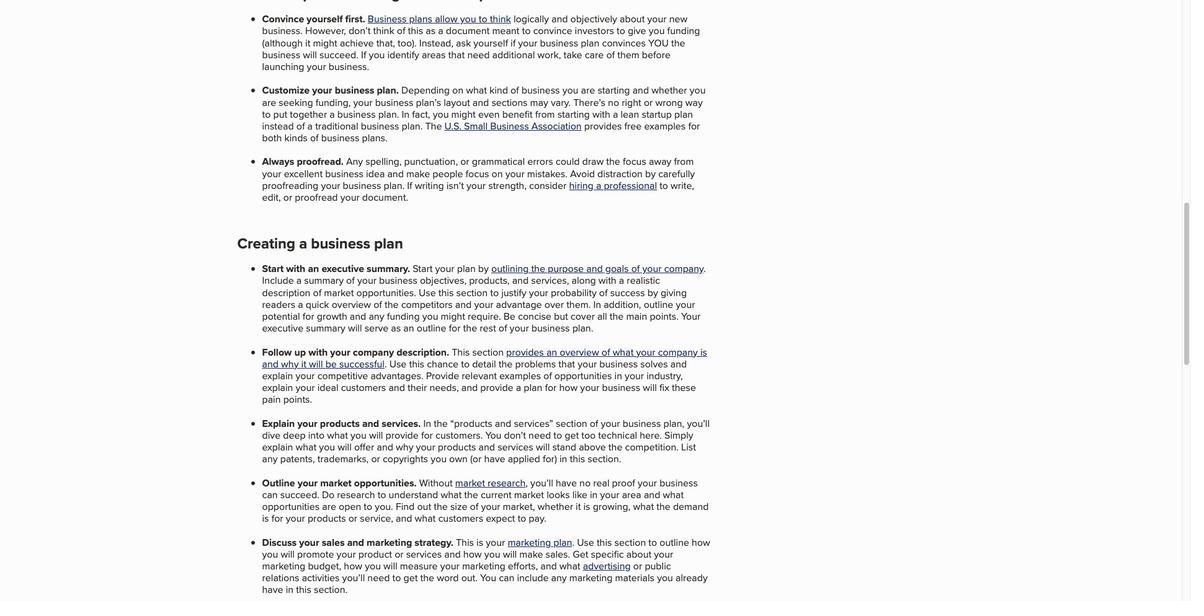 Task type: vqa. For each thing, say whether or not it's contained in the screenshot.
the explain inside The In The "Products And Services" Section Of Your Business Plan, You'Ll Dive Deep Into What You Will Provide For Customers. You Don'T Need To Get Too Technical Here. Simply Explain What You Will Offer And Why Your Products And Services Will Stand Above The Competition. List Any Patents, Trademarks, Or Copyrights You Own (Or Have Applied For) In This Section.
yes



Task type: locate. For each thing, give the bounding box(es) containing it.
solves
[[641, 357, 668, 372]]

the right you
[[671, 36, 685, 50]]

document
[[446, 24, 490, 38]]

products down the ""products"
[[438, 441, 476, 455]]

this up advertising link
[[597, 536, 612, 550]]

products inside in the "products and services" section of your business plan, you'll dive deep into what you will provide for customers. you don't need to get too technical here. simply explain what you will offer and why your products and services will stand above the competition. list any patents, trademarks, or copyrights you own (or have applied for) in this section.
[[438, 441, 476, 455]]

0 vertical spatial you
[[486, 429, 502, 443]]

it right looks
[[576, 500, 581, 514]]

0 horizontal spatial don't
[[349, 24, 371, 38]]

funding
[[667, 24, 700, 38], [387, 310, 420, 324]]

opportunities. inside . include a summary of your business objectives, products, and services, along with a realistic description of market opportunities. use this section to justify your probability of success by giving readers a quick overview of the competitors and your advantage over them. in addition, outline your potential for growth and any funding you might require. be concise but cover all the main points.
[[357, 286, 416, 300]]

whether right "market,"
[[538, 500, 573, 514]]

use inside . use this section to outline how you will promote your product or services and how you will make sales. get specific about your marketing budget, how you will measure your marketing efforts, and what
[[577, 536, 594, 550]]

1 horizontal spatial provides
[[584, 119, 622, 133]]

need inside logically and objectively about your new business. however, don't think of this as a document meant to convince investors to give you funding (although it might achieve that, too). instead, ask yourself if your business plan convinces you the business will succeed. if you identify areas that need additional work, take care of them before launching your business.
[[467, 48, 490, 62]]

a inside . use this chance to detail the problems that your business solves and explain your competitive advantages. provide relevant examples of opportunities in your industry, explain your ideal customers and their needs, and provide a plan for how your business will fix these pain points.
[[516, 381, 521, 395]]

don't up applied
[[504, 429, 526, 443]]

1 horizontal spatial are
[[322, 500, 336, 514]]

0 horizontal spatial an
[[308, 262, 319, 276]]

0 vertical spatial as
[[426, 24, 436, 38]]

association
[[532, 119, 582, 133]]

a left traditional
[[308, 119, 313, 133]]

of inside ', you'll have no real proof your business can succeed. do research to understand what the current market looks like in your area and what opportunities are open to you. find out the size of your market, whether it is growing, what the demand is for your products or service, and what customers expect to pay.'
[[470, 500, 479, 514]]

1 vertical spatial executive
[[262, 322, 304, 336]]

2 horizontal spatial .
[[704, 262, 706, 276]]

pay.
[[529, 512, 546, 526]]

0 vertical spatial examples
[[644, 119, 686, 133]]

you right give
[[649, 24, 665, 38]]

2 horizontal spatial any
[[551, 572, 567, 586]]

to inside in the "products and services" section of your business plan, you'll dive deep into what you will provide for customers. you don't need to get too technical here. simply explain what you will offer and why your products and services will stand above the competition. list any patents, trademarks, or copyrights you own (or have applied for) in this section.
[[554, 429, 562, 443]]

customers.
[[436, 429, 483, 443]]

1 horizontal spatial get
[[565, 429, 579, 443]]

for inside ', you'll have no real proof your business can succeed. do research to understand what the current market looks like in your area and what opportunities are open to you. find out the size of your market, whether it is growing, what the demand is for your products or service, and what customers expect to pay.'
[[272, 512, 283, 526]]

or inside depending on what kind of business you are starting and whether you are seeking funding, your business plan's layout and sections may vary. there's no right or wrong way to put together a business plan. in fact, you might even benefit from starting with a lean startup plan instead of a traditional business plan. the
[[644, 95, 653, 110]]

your up discuss
[[286, 512, 305, 526]]

specific
[[591, 548, 624, 562]]

, you'll have no real proof your business can succeed. do research to understand what the current market looks like in your area and what opportunities are open to you. find out the size of your market, whether it is growing, what the demand is for your products or service, and what customers expect to pay.
[[262, 476, 709, 526]]

1 horizontal spatial section.
[[588, 452, 621, 467]]

0 horizontal spatial examples
[[500, 369, 541, 383]]

chance
[[427, 357, 459, 372]]

provides for free
[[584, 119, 622, 133]]

0 horizontal spatial business
[[368, 12, 407, 26]]

1 vertical spatial succeed.
[[280, 488, 319, 502]]

business up "demand"
[[660, 476, 698, 491]]

executive down readers
[[262, 322, 304, 336]]

1 horizontal spatial yourself
[[474, 36, 508, 50]]

to right 'if'
[[522, 24, 531, 38]]

0 vertical spatial starting
[[598, 83, 630, 98]]

list
[[681, 441, 696, 455]]

section inside . include a summary of your business objectives, products, and services, along with a realistic description of market opportunities. use this section to justify your probability of success by giving readers a quick overview of the competitors and your advantage over them. in addition, outline your potential for growth and any funding you might require. be concise but cover all the main points.
[[456, 286, 488, 300]]

any
[[346, 155, 363, 169]]

1 horizontal spatial can
[[499, 572, 515, 586]]

1 horizontal spatial succeed.
[[320, 48, 359, 62]]

readers
[[262, 298, 295, 312]]

about up convinces
[[620, 12, 645, 26]]

market down (or
[[455, 476, 485, 491]]

1 horizontal spatial why
[[396, 441, 414, 455]]

business inside ', you'll have no real proof your business can succeed. do research to understand what the current market looks like in your area and what opportunities are open to you. find out the size of your market, whether it is growing, what the demand is for your products or service, and what customers expect to pay.'
[[660, 476, 698, 491]]

need down document
[[467, 48, 490, 62]]

1 horizontal spatial start
[[413, 262, 433, 276]]

yourself left 'if'
[[474, 36, 508, 50]]

as up areas
[[426, 24, 436, 38]]

1 horizontal spatial research
[[488, 476, 526, 491]]

0 vertical spatial outline
[[644, 298, 673, 312]]

points.
[[650, 310, 679, 324], [283, 393, 312, 407]]

your right too
[[601, 417, 620, 431]]

in inside . use this chance to detail the problems that your business solves and explain your competitive advantages. provide relevant examples of opportunities in your industry, explain your ideal customers and their needs, and provide a plan for how your business will fix these pain points.
[[615, 369, 622, 383]]

you left own
[[431, 452, 447, 467]]

this inside or public relations activities you'll need to get the word out. you can include any marketing materials you already have in this section.
[[296, 583, 311, 598]]

1 horizontal spatial business.
[[329, 60, 369, 74]]

can up discuss
[[262, 488, 278, 502]]

0 vertical spatial section.
[[588, 452, 621, 467]]

2 horizontal spatial have
[[556, 476, 577, 491]]

0 vertical spatial it
[[305, 36, 311, 50]]

here.
[[640, 429, 662, 443]]

your right main
[[676, 298, 695, 312]]

2 vertical spatial might
[[441, 310, 465, 324]]

1 vertical spatial you
[[480, 572, 496, 586]]

achieve
[[340, 36, 374, 50]]

or right edit,
[[283, 191, 292, 205]]

section. down budget,
[[314, 583, 348, 598]]

how right budget,
[[344, 560, 362, 574]]

proofreading
[[262, 179, 319, 193]]

succeed. left do
[[280, 488, 319, 502]]

starting right may
[[558, 107, 590, 121]]

launching
[[262, 60, 304, 74]]

will inside . use this chance to detail the problems that your business solves and explain your competitive advantages. provide relevant examples of opportunities in your industry, explain your ideal customers and their needs, and provide a plan for how your business will fix these pain points.
[[643, 381, 657, 395]]

to
[[479, 12, 487, 26], [522, 24, 531, 38], [617, 24, 625, 38], [262, 107, 271, 121], [660, 179, 668, 193], [490, 286, 499, 300], [461, 357, 470, 372], [554, 429, 562, 443], [378, 488, 386, 502], [364, 500, 372, 514], [518, 512, 526, 526], [649, 536, 657, 550], [392, 572, 401, 586]]

have down "for)" at the left bottom of the page
[[556, 476, 577, 491]]

1 vertical spatial you'll
[[531, 476, 553, 491]]

executive down creating a business plan
[[322, 262, 364, 276]]

of inside your executive summary will serve as an outline for the rest of your business plan.
[[499, 322, 507, 336]]

0 vertical spatial on
[[452, 83, 464, 98]]

your up edit,
[[262, 167, 281, 181]]

and up lean
[[633, 83, 649, 98]]

the left "current" on the bottom left of page
[[464, 488, 478, 502]]

a left lean
[[613, 107, 618, 121]]

company up industry,
[[658, 345, 698, 360]]

explain
[[262, 417, 295, 431]]

logically and objectively about your new business. however, don't think of this as a document meant to convince investors to give you funding (although it might achieve that, too). instead, ask yourself if your business plan convinces you the business will succeed. if you identify areas that need additional work, take care of them before launching your business.
[[262, 12, 700, 74]]

start down the creating at the left of page
[[262, 262, 284, 276]]

might inside depending on what kind of business you are starting and whether you are seeking funding, your business plan's layout and sections may vary. there's no right or wrong way to put together a business plan. in fact, you might even benefit from starting with a lean startup plan instead of a traditional business plan. the
[[451, 107, 476, 121]]

0 vertical spatial yourself
[[307, 12, 343, 26]]

products inside ', you'll have no real proof your business can succeed. do research to understand what the current market looks like in your area and what opportunities are open to you. find out the size of your market, whether it is growing, what the demand is for your products or service, and what customers expect to pay.'
[[308, 512, 346, 526]]

in left activities
[[286, 583, 294, 598]]

to inside . use this chance to detail the problems that your business solves and explain your competitive advantages. provide relevant examples of opportunities in your industry, explain your ideal customers and their needs, and provide a plan for how your business will fix these pain points.
[[461, 357, 470, 372]]

0 horizontal spatial get
[[404, 572, 418, 586]]

2 horizontal spatial an
[[547, 345, 557, 360]]

writing
[[415, 179, 444, 193]]

you inside . include a summary of your business objectives, products, and services, along with a realistic description of market opportunities. use this section to justify your probability of success by giving readers a quick overview of the competitors and your advantage over them. in addition, outline your potential for growth and any funding you might require. be concise but cover all the main points.
[[422, 310, 438, 324]]

the right out
[[434, 500, 448, 514]]

by inside any spelling, punctuation, or grammatical errors could draw the focus away from your excellent business idea and make people focus on your mistakes. avoid distraction by carefully proofreading your business plan. if writing isn't your strength, consider
[[645, 167, 656, 181]]

0 vertical spatial make
[[406, 167, 430, 181]]

all
[[598, 310, 607, 324]]

use for follow up with your company description.
[[390, 357, 407, 372]]

plan. inside your executive summary will serve as an outline for the rest of your business plan.
[[573, 322, 593, 336]]

0 vertical spatial might
[[313, 36, 337, 50]]

0 vertical spatial summary
[[304, 274, 344, 288]]

business down over
[[532, 322, 570, 336]]

1 vertical spatial this
[[456, 536, 474, 550]]

0 horizontal spatial .
[[385, 357, 387, 372]]

1 vertical spatial opportunities.
[[354, 476, 417, 491]]

company inside provides an overview of what your company is and why it will be successful
[[658, 345, 698, 360]]

business down the convince
[[262, 48, 300, 62]]

1 vertical spatial overview
[[560, 345, 599, 360]]

0 vertical spatial services
[[498, 441, 533, 455]]

you'll inside or public relations activities you'll need to get the word out. you can include any marketing materials you already have in this section.
[[342, 572, 365, 586]]

layout
[[444, 95, 470, 110]]

0 horizontal spatial business.
[[262, 24, 303, 38]]

2 vertical spatial products
[[308, 512, 346, 526]]

1 vertical spatial don't
[[504, 429, 526, 443]]

why
[[281, 357, 299, 372], [396, 441, 414, 455]]

2 vertical spatial .
[[572, 536, 575, 550]]

2 start from the left
[[413, 262, 433, 276]]

products down do
[[308, 512, 346, 526]]

use
[[419, 286, 436, 300], [390, 357, 407, 372], [577, 536, 594, 550]]

use right successful on the bottom left of the page
[[390, 357, 407, 372]]

for inside . include a summary of your business objectives, products, and services, along with a realistic description of market opportunities. use this section to justify your probability of success by giving readers a quick overview of the competitors and your advantage over them. in addition, outline your potential for growth and any funding you might require. be concise but cover all the main points.
[[303, 310, 314, 324]]

seeking
[[279, 95, 313, 110]]

provides an overview of what your company is and why it will be successful link
[[262, 345, 707, 372]]

this left the detail
[[452, 345, 470, 360]]

for left growth
[[303, 310, 314, 324]]

to inside or public relations activities you'll need to get the word out. you can include any marketing materials you already have in this section.
[[392, 572, 401, 586]]

or inside ', you'll have no real proof your business can succeed. do research to understand what the current market looks like in your area and what opportunities are open to you. find out the size of your market, whether it is growing, what the demand is for your products or service, and what customers expect to pay.'
[[349, 512, 358, 526]]

1 vertical spatial whether
[[538, 500, 573, 514]]

measure
[[400, 560, 438, 574]]

you right wrong
[[690, 83, 706, 98]]

section inside . use this section to outline how you will promote your product or services and how you will make sales. get specific about your marketing budget, how you will measure your marketing efforts, and what
[[615, 536, 646, 550]]

opportunities
[[555, 369, 612, 383], [262, 500, 320, 514]]

promote
[[297, 548, 334, 562]]

provide inside in the "products and services" section of your business plan, you'll dive deep into what you will provide for customers. you don't need to get too technical here. simply explain what you will offer and why your products and services will stand above the competition. list any patents, trademarks, or copyrights you own (or have applied for) in this section.
[[386, 429, 419, 443]]

and up the word
[[444, 548, 461, 562]]

0 vertical spatial opportunities.
[[357, 286, 416, 300]]

you inside in the "products and services" section of your business plan, you'll dive deep into what you will provide for customers. you don't need to get too technical here. simply explain what you will offer and why your products and services will stand above the competition. list any patents, trademarks, or copyrights you own (or have applied for) in this section.
[[486, 429, 502, 443]]

0 horizontal spatial whether
[[538, 500, 573, 514]]

yourself inside logically and objectively about your new business. however, don't think of this as a document meant to convince investors to give you funding (although it might achieve that, too). instead, ask yourself if your business plan convinces you the business will succeed. if you identify areas that need additional work, take care of them before launching your business.
[[474, 36, 508, 50]]

executive
[[322, 262, 364, 276], [262, 322, 304, 336]]

have inside ', you'll have no real proof your business can succeed. do research to understand what the current market looks like in your area and what opportunities are open to you. find out the size of your market, whether it is growing, what the demand is for your products or service, and what customers expect to pay.'
[[556, 476, 577, 491]]

1 horizontal spatial starting
[[598, 83, 630, 98]]

1 horizontal spatial you'll
[[531, 476, 553, 491]]

with left lean
[[593, 107, 610, 121]]

advertising link
[[583, 560, 631, 574]]

1 horizontal spatial services
[[498, 441, 533, 455]]

it
[[305, 36, 311, 50], [301, 357, 306, 372], [576, 500, 581, 514]]

products,
[[469, 274, 510, 288]]

advertising
[[583, 560, 631, 574]]

1 horizontal spatial focus
[[623, 155, 647, 169]]

a right together
[[330, 107, 335, 121]]

your down up
[[296, 369, 315, 383]]

to inside to write, edit, or proofread your document.
[[660, 179, 668, 193]]

1 vertical spatial customers
[[438, 512, 483, 526]]

need inside in the "products and services" section of your business plan, you'll dive deep into what you will provide for customers. you don't need to get too technical here. simply explain what you will offer and why your products and services will stand above the competition. list any patents, trademarks, or copyrights you own (or have applied for) in this section.
[[529, 429, 551, 443]]

need inside or public relations activities you'll need to get the word out. you can include any marketing materials you already have in this section.
[[368, 572, 390, 586]]

any inside in the "products and services" section of your business plan, you'll dive deep into what you will provide for customers. you don't need to get too technical here. simply explain what you will offer and why your products and services will stand above the competition. list any patents, trademarks, or copyrights you own (or have applied for) in this section.
[[262, 452, 278, 467]]

this inside . use this section to outline how you will promote your product or services and how you will make sales. get specific about your marketing budget, how you will measure your marketing efforts, and what
[[597, 536, 612, 550]]

0 horizontal spatial provides
[[506, 345, 544, 360]]

1 vertical spatial in
[[593, 298, 601, 312]]

. for points.
[[385, 357, 387, 372]]

with up description
[[286, 262, 305, 276]]

2 horizontal spatial use
[[577, 536, 594, 550]]

1 horizontal spatial no
[[608, 95, 619, 110]]

0 vertical spatial from
[[535, 107, 555, 121]]

0 vertical spatial points.
[[650, 310, 679, 324]]

no
[[608, 95, 619, 110], [580, 476, 591, 491]]

of right kinds
[[310, 131, 319, 145]]

make inside . use this section to outline how you will promote your product or services and how you will make sales. get specific about your marketing budget, how you will measure your marketing efforts, and what
[[520, 548, 543, 562]]

0 vertical spatial products
[[320, 417, 360, 431]]

section. inside in the "products and services" section of your business plan, you'll dive deep into what you will provide for customers. you don't need to get too technical here. simply explain what you will offer and why your products and services will stand above the competition. list any patents, trademarks, or copyrights you own (or have applied for) in this section.
[[588, 452, 621, 467]]

think inside logically and objectively about your new business. however, don't think of this as a document meant to convince investors to give you funding (although it might achieve that, too). instead, ask yourself if your business plan convinces you the business will succeed. if you identify areas that need additional work, take care of them before launching your business.
[[373, 24, 394, 38]]

1 vertical spatial if
[[407, 179, 412, 193]]

have right (or
[[484, 452, 505, 467]]

this inside in the "products and services" section of your business plan, you'll dive deep into what you will provide for customers. you don't need to get too technical here. simply explain what you will offer and why your products and services will stand above the competition. list any patents, trademarks, or copyrights you own (or have applied for) in this section.
[[570, 452, 585, 467]]

1 vertical spatial make
[[520, 548, 543, 562]]

marketing right the word
[[462, 560, 506, 574]]

0 vertical spatial funding
[[667, 24, 700, 38]]

1 vertical spatial provides
[[506, 345, 544, 360]]

plans.
[[362, 131, 388, 145]]

1 vertical spatial as
[[391, 322, 401, 336]]

is inside provides an overview of what your company is and why it will be successful
[[701, 345, 707, 360]]

opportunities inside ', you'll have no real proof your business can succeed. do research to understand what the current market looks like in your area and what opportunities are open to you. find out the size of your market, whether it is growing, what the demand is for your products or service, and what customers expect to pay.'
[[262, 500, 320, 514]]

might inside logically and objectively about your new business. however, don't think of this as a document meant to convince investors to give you funding (although it might achieve that, too). instead, ask yourself if your business plan convinces you the business will succeed. if you identify areas that need additional work, take care of them before launching your business.
[[313, 36, 337, 50]]

provides inside provides an overview of what your company is and why it will be successful
[[506, 345, 544, 360]]

on right plan's
[[452, 83, 464, 98]]

customers down successful on the bottom left of the page
[[341, 381, 386, 395]]

summary.
[[367, 262, 410, 276]]

looks
[[547, 488, 570, 502]]

0 horizontal spatial think
[[373, 24, 394, 38]]

errors
[[528, 155, 553, 169]]

your
[[681, 310, 701, 324]]

products up the offer
[[320, 417, 360, 431]]

(or
[[470, 452, 482, 467]]

0 vertical spatial .
[[704, 262, 706, 276]]

the inside any spelling, punctuation, or grammatical errors could draw the focus away from your excellent business idea and make people focus on your mistakes. avoid distraction by carefully proofreading your business plan. if writing isn't your strength, consider
[[606, 155, 620, 169]]

that
[[448, 48, 465, 62], [559, 357, 575, 372]]

funding inside . include a summary of your business objectives, products, and services, along with a realistic description of market opportunities. use this section to justify your probability of success by giving readers a quick overview of the competitors and your advantage over them. in addition, outline your potential for growth and any funding you might require. be concise but cover all the main points.
[[387, 310, 420, 324]]

problems
[[515, 357, 556, 372]]

summary down quick
[[306, 322, 346, 336]]

summary inside your executive summary will serve as an outline for the rest of your business plan.
[[306, 322, 346, 336]]

addition,
[[604, 298, 641, 312]]

your up materials
[[654, 548, 673, 562]]

overview right quick
[[332, 298, 371, 312]]

customers up strategy.
[[438, 512, 483, 526]]

0 vertical spatial this
[[452, 345, 470, 360]]

on inside depending on what kind of business you are starting and whether you are seeking funding, your business plan's layout and sections may vary. there's no right or wrong way to put together a business plan. in fact, you might even benefit from starting with a lean startup plan instead of a traditional business plan. the
[[452, 83, 464, 98]]

discuss
[[262, 536, 297, 550]]

opportunities inside . use this chance to detail the problems that your business solves and explain your competitive advantages. provide relevant examples of opportunities in your industry, explain your ideal customers and their needs, and provide a plan for how your business will fix these pain points.
[[555, 369, 612, 383]]

have down discuss
[[262, 583, 283, 598]]

customers inside ', you'll have no real proof your business can succeed. do research to understand what the current market looks like in your area and what opportunities are open to you. find out the size of your market, whether it is growing, what the demand is for your products or service, and what customers expect to pay.'
[[438, 512, 483, 526]]

0 vertical spatial whether
[[652, 83, 687, 98]]

provides for an
[[506, 345, 544, 360]]

0 vertical spatial executive
[[322, 262, 364, 276]]

2 vertical spatial use
[[577, 536, 594, 550]]

1 vertical spatial it
[[301, 357, 306, 372]]

customize
[[262, 83, 310, 98]]

business inside in the "products and services" section of your business plan, you'll dive deep into what you will provide for customers. you don't need to get too technical here. simply explain what you will offer and why your products and services will stand above the competition. list any patents, trademarks, or copyrights you own (or have applied for) in this section.
[[623, 417, 661, 431]]

this up the identify
[[408, 24, 423, 38]]

1 vertical spatial can
[[499, 572, 515, 586]]

you'll inside in the "products and services" section of your business plan, you'll dive deep into what you will provide for customers. you don't need to get too technical here. simply explain what you will offer and why your products and services will stand above the competition. list any patents, trademarks, or copyrights you own (or have applied for) in this section.
[[687, 417, 710, 431]]

growth
[[317, 310, 347, 324]]

a
[[438, 24, 443, 38], [330, 107, 335, 121], [613, 107, 618, 121], [308, 119, 313, 133], [596, 179, 601, 193], [299, 233, 307, 255], [296, 274, 302, 288], [619, 274, 624, 288], [298, 298, 303, 312], [516, 381, 521, 395]]

have
[[484, 452, 505, 467], [556, 476, 577, 491], [262, 583, 283, 598]]

0 vertical spatial have
[[484, 452, 505, 467]]

0 vertical spatial in
[[402, 107, 410, 121]]

of right rest
[[499, 322, 507, 336]]

business inside your executive summary will serve as an outline for the rest of your business plan.
[[532, 322, 570, 336]]

justify
[[501, 286, 527, 300]]

0 vertical spatial customers
[[341, 381, 386, 395]]

1 vertical spatial an
[[404, 322, 414, 336]]

include
[[262, 274, 294, 288]]

outline inside . include a summary of your business objectives, products, and services, along with a realistic description of market opportunities. use this section to justify your probability of success by giving readers a quick overview of the competitors and your advantage over them. in addition, outline your potential for growth and any funding you might require. be concise but cover all the main points.
[[644, 298, 673, 312]]

that inside . use this chance to detail the problems that your business solves and explain your competitive advantages. provide relevant examples of opportunities in your industry, explain your ideal customers and their needs, and provide a plan for how your business will fix these pain points.
[[559, 357, 575, 372]]

of inside . use this chance to detail the problems that your business solves and explain your competitive advantages. provide relevant examples of opportunities in your industry, explain your ideal customers and their needs, and provide a plan for how your business will fix these pain points.
[[544, 369, 552, 383]]

plan inside . use this chance to detail the problems that your business solves and explain your competitive advantages. provide relevant examples of opportunities in your industry, explain your ideal customers and their needs, and provide a plan for how your business will fix these pain points.
[[524, 381, 543, 395]]

research inside ', you'll have no real proof your business can succeed. do research to understand what the current market looks like in your area and what opportunities are open to you. find out the size of your market, whether it is growing, what the demand is for your products or service, and what customers expect to pay.'
[[337, 488, 375, 502]]

for down the 'way' on the top of the page
[[688, 119, 700, 133]]

to up "for)" at the left bottom of the page
[[554, 429, 562, 443]]

yourself
[[307, 12, 343, 26], [474, 36, 508, 50]]

of inside provides free examples for both kinds of business plans.
[[310, 131, 319, 145]]

0 vertical spatial that
[[448, 48, 465, 62]]

of right "goals"
[[632, 262, 640, 276]]

outline down competitors
[[417, 322, 446, 336]]

and
[[552, 12, 568, 26], [633, 83, 649, 98], [473, 95, 489, 110], [387, 167, 404, 181], [587, 262, 603, 276], [512, 274, 529, 288], [455, 298, 472, 312], [350, 310, 366, 324], [262, 357, 279, 372], [671, 357, 687, 372], [389, 381, 405, 395], [462, 381, 478, 395], [362, 417, 379, 431], [495, 417, 512, 431], [377, 441, 393, 455], [479, 441, 495, 455], [644, 488, 660, 502], [396, 512, 412, 526], [347, 536, 364, 550], [444, 548, 461, 562], [541, 560, 557, 574]]

plan. left all
[[573, 322, 593, 336]]

0 horizontal spatial that
[[448, 48, 465, 62]]

document.
[[362, 191, 408, 205]]

1 vertical spatial need
[[529, 429, 551, 443]]

is up discuss
[[262, 512, 269, 526]]

your
[[648, 12, 667, 26], [518, 36, 538, 50], [307, 60, 326, 74], [312, 83, 332, 98], [353, 95, 373, 110], [262, 167, 281, 181], [506, 167, 525, 181], [321, 179, 340, 193], [467, 179, 486, 193], [340, 191, 360, 205], [435, 262, 455, 276], [643, 262, 662, 276], [357, 274, 377, 288], [529, 286, 548, 300], [474, 298, 494, 312], [676, 298, 695, 312], [510, 322, 529, 336], [330, 345, 350, 360], [636, 345, 656, 360], [578, 357, 597, 372], [296, 369, 315, 383], [625, 369, 644, 383], [296, 381, 315, 395], [580, 381, 600, 395], [297, 417, 318, 431], [601, 417, 620, 431], [416, 441, 435, 455], [298, 476, 318, 491], [638, 476, 657, 491], [600, 488, 620, 502], [481, 500, 500, 514], [286, 512, 305, 526], [299, 536, 319, 550], [486, 536, 505, 550], [337, 548, 356, 562], [654, 548, 673, 562], [440, 560, 460, 574]]

2 vertical spatial in
[[423, 417, 431, 431]]

2 horizontal spatial in
[[593, 298, 601, 312]]

dive
[[262, 429, 281, 443]]

by left giving
[[648, 286, 658, 300]]

relevant
[[462, 369, 497, 383]]

1 horizontal spatial provide
[[481, 381, 514, 395]]

. inside . include a summary of your business objectives, products, and services, along with a realistic description of market opportunities. use this section to justify your probability of success by giving readers a quick overview of the competitors and your advantage over them. in addition, outline your potential for growth and any funding you might require. be concise but cover all the main points.
[[704, 262, 706, 276]]

realistic
[[627, 274, 660, 288]]

technical
[[598, 429, 637, 443]]

1 horizontal spatial as
[[426, 24, 436, 38]]

for
[[688, 119, 700, 133], [303, 310, 314, 324], [449, 322, 461, 336], [545, 381, 557, 395], [421, 429, 433, 443], [272, 512, 283, 526]]

materials
[[615, 572, 655, 586]]

0 horizontal spatial in
[[402, 107, 410, 121]]

meant
[[492, 24, 520, 38]]

a right the creating at the left of page
[[299, 233, 307, 255]]

have inside in the "products and services" section of your business plan, you'll dive deep into what you will provide for customers. you don't need to get too technical here. simply explain what you will offer and why your products and services will stand above the competition. list any patents, trademarks, or copyrights you own (or have applied for) in this section.
[[484, 452, 505, 467]]

what right area
[[663, 488, 684, 502]]

examples right the detail
[[500, 369, 541, 383]]

whether
[[652, 83, 687, 98], [538, 500, 573, 514]]

with right up
[[309, 345, 328, 360]]

0 horizontal spatial from
[[535, 107, 555, 121]]

. use this chance to detail the problems that your business solves and explain your competitive advantages. provide relevant examples of opportunities in your industry, explain your ideal customers and their needs, and provide a plan for how your business will fix these pain points.
[[262, 357, 696, 407]]

1 vertical spatial get
[[404, 572, 418, 586]]

to left give
[[617, 24, 625, 38]]

about up materials
[[627, 548, 652, 562]]

provides down there's
[[584, 119, 622, 133]]

may
[[530, 95, 548, 110]]

current
[[481, 488, 512, 502]]

. include a summary of your business objectives, products, and services, along with a realistic description of market opportunities. use this section to justify your probability of success by giving readers a quick overview of the competitors and your advantage over them. in addition, outline your potential for growth and any funding you might require. be concise but cover all the main points.
[[262, 262, 706, 324]]

what inside depending on what kind of business you are starting and whether you are seeking funding, your business plan's layout and sections may vary. there's no right or wrong way to put together a business plan. in fact, you might even benefit from starting with a lean startup plan instead of a traditional business plan. the
[[466, 83, 487, 98]]

fix
[[660, 381, 670, 395]]

objectives,
[[420, 274, 467, 288]]

explain your products and services.
[[262, 417, 423, 431]]

1 vertical spatial .
[[385, 357, 387, 372]]

0 horizontal spatial customers
[[341, 381, 386, 395]]

succeed. inside logically and objectively about your new business. however, don't think of this as a document meant to convince investors to give you funding (although it might achieve that, too). instead, ask yourself if your business plan convinces you the business will succeed. if you identify areas that need additional work, take care of them before launching your business.
[[320, 48, 359, 62]]

1 horizontal spatial have
[[484, 452, 505, 467]]

3 explain from the top
[[262, 441, 293, 455]]

1 horizontal spatial on
[[492, 167, 503, 181]]

sales
[[322, 536, 345, 550]]

customers inside . use this chance to detail the problems that your business solves and explain your competitive advantages. provide relevant examples of opportunities in your industry, explain your ideal customers and their needs, and provide a plan for how your business will fix these pain points.
[[341, 381, 386, 395]]

plan inside logically and objectively about your new business. however, don't think of this as a document meant to convince investors to give you funding (although it might achieve that, too). instead, ask yourself if your business plan convinces you the business will succeed. if you identify areas that need additional work, take care of them before launching your business.
[[581, 36, 600, 50]]

any
[[369, 310, 384, 324], [262, 452, 278, 467], [551, 572, 567, 586]]

your right funding,
[[353, 95, 373, 110]]

open
[[339, 500, 361, 514]]

business plans allow you to think link
[[368, 12, 511, 26]]

provide inside . use this chance to detail the problems that your business solves and explain your competitive advantages. provide relevant examples of opportunities in your industry, explain your ideal customers and their needs, and provide a plan for how your business will fix these pain points.
[[481, 381, 514, 395]]

care
[[585, 48, 604, 62]]

the inside logically and objectively about your new business. however, don't think of this as a document meant to convince investors to give you funding (although it might achieve that, too). instead, ask yourself if your business plan convinces you the business will succeed. if you identify areas that need additional work, take care of them before launching your business.
[[671, 36, 685, 50]]

your right proofread
[[340, 191, 360, 205]]

areas
[[422, 48, 446, 62]]

to left meant
[[479, 12, 487, 26]]

you'll inside ', you'll have no real proof your business can succeed. do research to understand what the current market looks like in your area and what opportunities are open to you. find out the size of your market, whether it is growing, what the demand is for your products or service, and what customers expect to pay.'
[[531, 476, 553, 491]]

services inside . use this section to outline how you will promote your product or services and how you will make sales. get specific about your marketing budget, how you will measure your marketing efforts, and what
[[406, 548, 442, 562]]

investors
[[575, 24, 614, 38]]

need up "for)" at the left bottom of the page
[[529, 429, 551, 443]]

get inside in the "products and services" section of your business plan, you'll dive deep into what you will provide for customers. you don't need to get too technical here. simply explain what you will offer and why your products and services will stand above the competition. list any patents, trademarks, or copyrights you own (or have applied for) in this section.
[[565, 429, 579, 443]]

1 horizontal spatial think
[[490, 12, 511, 26]]

together
[[290, 107, 327, 121]]

business. up launching
[[262, 24, 303, 38]]

1 vertical spatial points.
[[283, 393, 312, 407]]

competitive
[[318, 369, 368, 383]]

plan right startup
[[675, 107, 693, 121]]

make up include
[[520, 548, 543, 562]]

0 vertical spatial succeed.
[[320, 48, 359, 62]]

it inside provides an overview of what your company is and why it will be successful
[[301, 357, 306, 372]]

of left 'summary.' at the left of page
[[346, 274, 355, 288]]



Task type: describe. For each thing, give the bounding box(es) containing it.
your down market research link on the bottom left
[[481, 500, 500, 514]]

to left you.
[[364, 500, 372, 514]]

professional
[[604, 179, 657, 193]]

a right include
[[296, 274, 302, 288]]

too
[[582, 429, 596, 443]]

any spelling, punctuation, or grammatical errors could draw the focus away from your excellent business idea and make people focus on your mistakes. avoid distraction by carefully proofreading your business plan. if writing isn't your strength, consider
[[262, 155, 695, 193]]

the right above
[[609, 441, 623, 455]]

in inside in the "products and services" section of your business plan, you'll dive deep into what you will provide for customers. you don't need to get too technical here. simply explain what you will offer and why your products and services will stand above the competition. list any patents, trademarks, or copyrights you own (or have applied for) in this section.
[[423, 417, 431, 431]]

public
[[645, 560, 671, 574]]

description
[[262, 286, 310, 300]]

marketing down service, at the bottom left
[[367, 536, 412, 550]]

use inside . include a summary of your business objectives, products, and services, along with a realistic description of market opportunities. use this section to justify your probability of success by giving readers a quick overview of the competitors and your advantage over them. in addition, outline your potential for growth and any funding you might require. be concise but cover all the main points.
[[419, 286, 436, 300]]

explain inside in the "products and services" section of your business plan, you'll dive deep into what you will provide for customers. you don't need to get too technical here. simply explain what you will offer and why your products and services will stand above the competition. list any patents, trademarks, or copyrights you own (or have applied for) in this section.
[[262, 441, 293, 455]]

business left plan's
[[375, 95, 414, 110]]

and inside any spelling, punctuation, or grammatical errors could draw the focus away from your excellent business idea and make people focus on your mistakes. avoid distraction by carefully proofreading your business plan. if writing isn't your strength, consider
[[387, 167, 404, 181]]

what right find
[[415, 512, 436, 526]]

applied
[[508, 452, 540, 467]]

your right 'if'
[[518, 36, 538, 50]]

proof
[[612, 476, 635, 491]]

this inside . use this chance to detail the problems that your business solves and explain your competitive advantages. provide relevant examples of opportunities in your industry, explain your ideal customers and their needs, and provide a plan for how your business will fix these pain points.
[[409, 357, 424, 372]]

instead
[[262, 119, 294, 133]]

or inside to write, edit, or proofread your document.
[[283, 191, 292, 205]]

and left kind
[[473, 95, 489, 110]]

out
[[417, 500, 431, 514]]

startup
[[642, 107, 672, 121]]

follow
[[262, 345, 292, 360]]

convince
[[262, 12, 304, 26]]

your left sales
[[299, 536, 319, 550]]

from inside depending on what kind of business you are starting and whether you are seeking funding, your business plan's layout and sections may vary. there's no right or wrong way to put together a business plan. in fact, you might even benefit from starting with a lean startup plan instead of a traditional business plan. the
[[535, 107, 555, 121]]

kinds
[[285, 131, 308, 145]]

goals
[[606, 262, 629, 276]]

your inside your executive summary will serve as an outline for the rest of your business plan.
[[510, 322, 529, 336]]

you right allow
[[460, 12, 476, 26]]

edit,
[[262, 191, 281, 205]]

. use this section to outline how you will promote your product or services and how you will make sales. get specific about your marketing budget, how you will measure your marketing efforts, and what
[[262, 536, 710, 574]]

you up trademarks,
[[351, 429, 367, 443]]

marketing down discuss
[[262, 560, 305, 574]]

additional
[[492, 48, 535, 62]]

require.
[[468, 310, 501, 324]]

plan. left "depending"
[[377, 83, 399, 98]]

work,
[[538, 48, 561, 62]]

consider
[[529, 179, 567, 193]]

if inside logically and objectively about your new business. however, don't think of this as a document meant to convince investors to give you funding (although it might achieve that, too). instead, ask yourself if your business plan convinces you the business will succeed. if you identify areas that need additional work, take care of them before launching your business.
[[361, 48, 366, 62]]

relations
[[262, 572, 299, 586]]

for inside . use this chance to detail the problems that your business solves and explain your competitive advantages. provide relevant examples of opportunities in your industry, explain your ideal customers and their needs, and provide a plan for how your business will fix these pain points.
[[545, 381, 557, 395]]

1 start from the left
[[262, 262, 284, 276]]

or inside or public relations activities you'll need to get the word out. you can include any marketing materials you already have in this section.
[[633, 560, 642, 574]]

your up giving
[[643, 262, 662, 276]]

you inside or public relations activities you'll need to get the word out. you can include any marketing materials you already have in this section.
[[480, 572, 496, 586]]

and down marketing plan link on the left of page
[[541, 560, 557, 574]]

if inside any spelling, punctuation, or grammatical errors could draw the focus away from your excellent business idea and make people focus on your mistakes. avoid distraction by carefully proofreading your business plan. if writing isn't your strength, consider
[[407, 179, 412, 193]]

will inside logically and objectively about your new business. however, don't think of this as a document meant to convince investors to give you funding (although it might achieve that, too). instead, ask yourself if your business plan convinces you the business will succeed. if you identify areas that need additional work, take care of them before launching your business.
[[303, 48, 317, 62]]

don't inside in the "products and services" section of your business plan, you'll dive deep into what you will provide for customers. you don't need to get too technical here. simply explain what you will offer and why your products and services will stand above the competition. list any patents, trademarks, or copyrights you own (or have applied for) in this section.
[[504, 429, 526, 443]]

patents,
[[280, 452, 315, 467]]

give
[[628, 24, 646, 38]]

your inside to write, edit, or proofread your document.
[[340, 191, 360, 205]]

budget,
[[308, 560, 341, 574]]

succeed. inside ', you'll have no real proof your business can succeed. do research to understand what the current market looks like in your area and what opportunities are open to you. find out the size of your market, whether it is growing, what the demand is for your products or service, and what customers expect to pay.'
[[280, 488, 319, 502]]

use for discuss your sales and marketing strategy.
[[577, 536, 594, 550]]

1 vertical spatial business.
[[329, 60, 369, 74]]

you right fact,
[[433, 107, 449, 121]]

marketing inside or public relations activities you'll need to get the word out. you can include any marketing materials you already have in this section.
[[569, 572, 613, 586]]

points. inside . include a summary of your business objectives, products, and services, along with a realistic description of market opportunities. use this section to justify your probability of success by giving readers a quick overview of the competitors and your advantage over them. in addition, outline your potential for growth and any funding you might require. be concise but cover all the main points.
[[650, 310, 679, 324]]

will inside your executive summary will serve as an outline for the rest of your business plan.
[[348, 322, 362, 336]]

creating
[[237, 233, 295, 255]]

this for strategy.
[[456, 536, 474, 550]]

business inside . include a summary of your business objectives, products, and services, along with a realistic description of market opportunities. use this section to justify your probability of success by giving readers a quick overview of the competitors and your advantage over them. in addition, outline your potential for growth and any funding you might require. be concise but cover all the main points.
[[379, 274, 418, 288]]

sections
[[492, 95, 528, 110]]

and up advantage
[[512, 274, 529, 288]]

1 vertical spatial by
[[478, 262, 489, 276]]

along
[[572, 274, 596, 288]]

you
[[649, 36, 669, 50]]

overview inside provides an overview of what your company is and why it will be successful
[[560, 345, 599, 360]]

business inside provides free examples for both kinds of business plans.
[[321, 131, 360, 145]]

your right 'explain'
[[297, 417, 318, 431]]

an inside your executive summary will serve as an outline for the rest of your business plan.
[[404, 322, 414, 336]]

product
[[359, 548, 392, 562]]

and right you.
[[396, 512, 412, 526]]

how up out.
[[463, 548, 482, 562]]

0 horizontal spatial are
[[262, 95, 276, 110]]

put
[[273, 107, 287, 121]]

of up serve
[[374, 298, 382, 312]]

the up serve
[[385, 298, 399, 312]]

cover
[[571, 310, 595, 324]]

provides free examples for both kinds of business plans.
[[262, 119, 700, 145]]

is left growing, at the bottom
[[584, 500, 590, 514]]

0 horizontal spatial yourself
[[307, 12, 343, 26]]

or inside in the "products and services" section of your business plan, you'll dive deep into what you will provide for customers. you don't need to get too technical here. simply explain what you will offer and why your products and services will stand above the competition. list any patents, trademarks, or copyrights you own (or have applied for) in this section.
[[371, 452, 380, 467]]

plan. inside any spelling, punctuation, or grammatical errors could draw the focus away from your excellent business idea and make people focus on your mistakes. avoid distraction by carefully proofreading your business plan. if writing isn't your strength, consider
[[384, 179, 405, 193]]

get inside or public relations activities you'll need to get the word out. you can include any marketing materials you already have in this section.
[[404, 572, 418, 586]]

your left ideal
[[296, 381, 315, 395]]

them.
[[567, 298, 591, 312]]

plan left outlining
[[457, 262, 476, 276]]

any inside . include a summary of your business objectives, products, and services, along with a realistic description of market opportunities. use this section to justify your probability of success by giving readers a quick overview of the competitors and your advantage over them. in addition, outline your potential for growth and any funding you might require. be concise but cover all the main points.
[[369, 310, 384, 324]]

market,
[[503, 500, 535, 514]]

0 horizontal spatial focus
[[466, 167, 489, 181]]

business down the any
[[343, 179, 381, 193]]

a left quick
[[298, 298, 303, 312]]

your executive summary will serve as an outline for the rest of your business plan.
[[262, 310, 701, 336]]

marketing up efforts,
[[508, 536, 551, 550]]

business up benefit
[[522, 83, 560, 98]]

people
[[433, 167, 463, 181]]

quick
[[306, 298, 329, 312]]

this inside logically and objectively about your new business. however, don't think of this as a document meant to convince investors to give you funding (although it might achieve that, too). instead, ask yourself if your business plan convinces you the business will succeed. if you identify areas that need additional work, take care of them before launching your business.
[[408, 24, 423, 38]]

1 horizontal spatial executive
[[322, 262, 364, 276]]

whether inside depending on what kind of business you are starting and whether you are seeking funding, your business plan's layout and sections may vary. there's no right or wrong way to put together a business plan. in fact, you might even benefit from starting with a lean startup plan instead of a traditional business plan. the
[[652, 83, 687, 98]]

your left industry,
[[625, 369, 644, 383]]

and inside provides an overview of what your company is and why it will be successful
[[262, 357, 279, 372]]

and up the offer
[[362, 417, 379, 431]]

outline inside your executive summary will serve as an outline for the rest of your business plan.
[[417, 322, 446, 336]]

with inside . include a summary of your business objectives, products, and services, along with a realistic description of market opportunities. use this section to justify your probability of success by giving readers a quick overview of the competitors and your advantage over them. in addition, outline your potential for growth and any funding you might require. be concise but cover all the main points.
[[599, 274, 617, 288]]

the left "demand"
[[657, 500, 671, 514]]

your up together
[[312, 83, 332, 98]]

is up or public relations activities you'll need to get the word out. you can include any marketing materials you already have in this section.
[[477, 536, 483, 550]]

executive inside your executive summary will serve as an outline for the rest of your business plan.
[[262, 322, 304, 336]]

your right isn't
[[467, 179, 486, 193]]

don't inside logically and objectively about your new business. however, don't think of this as a document meant to convince investors to give you funding (although it might achieve that, too). instead, ask yourself if your business plan convinces you the business will succeed. if you identify areas that need additional work, take care of them before launching your business.
[[349, 24, 371, 38]]

2 explain from the top
[[262, 381, 293, 395]]

what right dive
[[296, 441, 317, 455]]

carefully
[[659, 167, 695, 181]]

section. inside or public relations activities you'll need to get the word out. you can include any marketing materials you already have in this section.
[[314, 583, 348, 598]]

on inside any spelling, punctuation, or grammatical errors could draw the focus away from your excellent business idea and make people focus on your mistakes. avoid distraction by carefully proofreading your business plan. if writing isn't your strength, consider
[[492, 167, 503, 181]]

and down the ""products"
[[479, 441, 495, 455]]

make inside any spelling, punctuation, or grammatical errors could draw the focus away from your excellent business idea and make people focus on your mistakes. avoid distraction by carefully proofreading your business plan. if writing isn't your strength, consider
[[406, 167, 430, 181]]

convince yourself first. business plans allow you to think
[[262, 12, 511, 26]]

the inside your executive summary will serve as an outline for the rest of your business plan.
[[463, 322, 477, 336]]

and left "goals"
[[587, 262, 603, 276]]

ask
[[456, 36, 471, 50]]

market inside ', you'll have no real proof your business can succeed. do research to understand what the current market looks like in your area and what opportunities are open to you. find out the size of your market, whether it is growing, what the demand is for your products or service, and what customers expect to pay.'
[[514, 488, 544, 502]]

it inside logically and objectively about your new business. however, don't think of this as a document meant to convince investors to give you funding (although it might achieve that, too). instead, ask yourself if your business plan convinces you the business will succeed. if you identify areas that need additional work, take care of them before launching your business.
[[305, 36, 311, 50]]

like
[[573, 488, 588, 502]]

free
[[625, 119, 642, 133]]

your down the services.
[[416, 441, 435, 455]]

plan. up "plans."
[[378, 107, 399, 121]]

your inside depending on what kind of business you are starting and whether you are seeking funding, your business plan's layout and sections may vary. there's no right or wrong way to put together a business plan. in fact, you might even benefit from starting with a lean startup plan instead of a traditional business plan. the
[[353, 95, 373, 110]]

0 vertical spatial an
[[308, 262, 319, 276]]

and right needs,
[[462, 381, 478, 395]]

to left pay.
[[518, 512, 526, 526]]

your down expect on the left of page
[[486, 536, 505, 550]]

proofread.
[[297, 155, 344, 169]]

plan inside depending on what kind of business you are starting and whether you are seeking funding, your business plan's layout and sections may vary. there's no right or wrong way to put together a business plan. in fact, you might even benefit from starting with a lean startup plan instead of a traditional business plan. the
[[675, 107, 693, 121]]

concise
[[518, 310, 552, 324]]

your up too
[[580, 381, 600, 395]]

you up relations
[[262, 548, 278, 562]]

for inside in the "products and services" section of your business plan, you'll dive deep into what you will provide for customers. you don't need to get too technical here. simply explain what you will offer and why your products and services will stand above the competition. list any patents, trademarks, or copyrights you own (or have applied for) in this section.
[[421, 429, 433, 443]]

creating a business plan
[[237, 233, 403, 255]]

business left idea
[[325, 167, 364, 181]]

to write, edit, or proofread your document.
[[262, 179, 694, 205]]

your left product
[[337, 548, 356, 562]]

allow
[[435, 12, 458, 26]]

find
[[396, 500, 415, 514]]

area
[[622, 488, 641, 502]]

your up rest
[[474, 298, 494, 312]]

a left realistic
[[619, 274, 624, 288]]

small
[[464, 119, 488, 133]]

examples inside . use this chance to detail the problems that your business solves and explain your competitive advantages. provide relevant examples of opportunities in your industry, explain your ideal customers and their needs, and provide a plan for how your business will fix these pain points.
[[500, 369, 541, 383]]

your up competitors
[[435, 262, 455, 276]]

business up traditional
[[335, 83, 374, 98]]

service,
[[360, 512, 393, 526]]

1 explain from the top
[[262, 369, 293, 383]]

of up growth
[[313, 286, 322, 300]]

serve
[[365, 322, 389, 336]]

points. inside . use this chance to detail the problems that your business solves and explain your competitive advantages. provide relevant examples of opportunities in your industry, explain your ideal customers and their needs, and provide a plan for how your business will fix these pain points.
[[283, 393, 312, 407]]

no inside ', you'll have no real proof your business can succeed. do research to understand what the current market looks like in your area and what opportunities are open to you. find out the size of your market, whether it is growing, what the demand is for your products or service, and what customers expect to pay.'
[[580, 476, 591, 491]]

0 horizontal spatial starting
[[558, 107, 590, 121]]

how up already
[[692, 536, 710, 550]]

your down cover
[[578, 357, 597, 372]]

as inside your executive summary will serve as an outline for the rest of your business plan.
[[391, 322, 401, 336]]

proofread
[[295, 191, 338, 205]]

to inside . include a summary of your business objectives, products, and services, along with a realistic description of market opportunities. use this section to justify your probability of success by giving readers a quick overview of the competitors and your advantage over them. in addition, outline your potential for growth and any funding you might require. be concise but cover all the main points.
[[490, 286, 499, 300]]

in inside or public relations activities you'll need to get the word out. you can include any marketing materials you already have in this section.
[[286, 583, 294, 598]]

or inside any spelling, punctuation, or grammatical errors could draw the focus away from your excellent business idea and make people focus on your mistakes. avoid distraction by carefully proofreading your business plan. if writing isn't your strength, consider
[[461, 155, 470, 169]]

without
[[419, 476, 453, 491]]

your up serve
[[357, 274, 377, 288]]

in inside in the "products and services" section of your business plan, you'll dive deep into what you will provide for customers. you don't need to get too technical here. simply explain what you will offer and why your products and services will stand above the competition. list any patents, trademarks, or copyrights you own (or have applied for) in this section.
[[560, 452, 567, 467]]

business left solves
[[600, 357, 638, 372]]

description.
[[397, 345, 449, 360]]

avoid
[[570, 167, 595, 181]]

your left area
[[600, 488, 620, 502]]

as inside logically and objectively about your new business. however, don't think of this as a document meant to convince investors to give you funding (although it might achieve that, too). instead, ask yourself if your business plan convinces you the business will succeed. if you identify areas that need additional work, take care of them before launching your business.
[[426, 24, 436, 38]]

take
[[564, 48, 582, 62]]

get
[[573, 548, 589, 562]]

services,
[[531, 274, 569, 288]]

company down serve
[[353, 345, 394, 360]]

idea
[[366, 167, 385, 181]]

instead,
[[419, 36, 454, 50]]

pain
[[262, 393, 281, 407]]

this for description.
[[452, 345, 470, 360]]

can inside ', you'll have no real proof your business can succeed. do research to understand what the current market looks like in your area and what opportunities are open to you. find out the size of your market, whether it is growing, what the demand is for your products or service, and what customers expect to pay.'
[[262, 488, 278, 502]]

in the "products and services" section of your business plan, you'll dive deep into what you will provide for customers. you don't need to get too technical here. simply explain what you will offer and why your products and services will stand above the competition. list any patents, trademarks, or copyrights you own (or have applied for) in this section.
[[262, 417, 710, 467]]

you left efforts,
[[484, 548, 500, 562]]

outline
[[262, 476, 295, 491]]

0 vertical spatial business
[[368, 12, 407, 26]]

0 vertical spatial business.
[[262, 24, 303, 38]]

your right proof
[[638, 476, 657, 491]]

might inside . include a summary of your business objectives, products, and services, along with a realistic description of market opportunities. use this section to justify your probability of success by giving readers a quick overview of the competitors and your advantage over them. in addition, outline your potential for growth and any funding you might require. be concise but cover all the main points.
[[441, 310, 465, 324]]

and left "services""
[[495, 417, 512, 431]]

to inside . use this section to outline how you will promote your product or services and how you will make sales. get specific about your marketing budget, how you will measure your marketing efforts, and what
[[649, 536, 657, 550]]

needs,
[[430, 381, 459, 395]]

draw
[[582, 155, 604, 169]]

that inside logically and objectively about your new business. however, don't think of this as a document meant to convince investors to give you funding (although it might achieve that, too). instead, ask yourself if your business plan convinces you the business will succeed. if you identify areas that need additional work, take care of them before launching your business.
[[448, 48, 465, 62]]

in inside . include a summary of your business objectives, products, and services, along with a realistic description of market opportunities. use this section to justify your probability of success by giving readers a quick overview of the competitors and your advantage over them. in addition, outline your potential for growth and any funding you might require. be concise but cover all the main points.
[[593, 298, 601, 312]]

. for outline
[[704, 262, 706, 276]]

expect
[[486, 512, 515, 526]]

section down rest
[[472, 345, 504, 360]]

1 horizontal spatial business
[[490, 119, 529, 133]]

with inside depending on what kind of business you are starting and whether you are seeking funding, your business plan's layout and sections may vary. there's no right or wrong way to put together a business plan. in fact, you might even benefit from starting with a lean startup plan instead of a traditional business plan. the
[[593, 107, 610, 121]]

even
[[478, 107, 500, 121]]

industry,
[[647, 369, 683, 383]]

why inside provides an overview of what your company is and why it will be successful
[[281, 357, 299, 372]]

it inside ', you'll have no real proof your business can succeed. do research to understand what the current market looks like in your area and what opportunities are open to you. find out the size of your market, whether it is growing, what the demand is for your products or service, and what customers expect to pay.'
[[576, 500, 581, 514]]

your left out.
[[440, 560, 460, 574]]

what down proof
[[633, 500, 654, 514]]

services inside in the "products and services" section of your business plan, you'll dive deep into what you will provide for customers. you don't need to get too technical here. simply explain what you will offer and why your products and services will stand above the competition. list any patents, trademarks, or copyrights you own (or have applied for) in this section.
[[498, 441, 533, 455]]

your up "customize your business plan." in the top left of the page
[[307, 60, 326, 74]]

provide
[[426, 369, 459, 383]]

of right care on the top
[[607, 48, 615, 62]]

them
[[618, 48, 640, 62]]

2 horizontal spatial are
[[581, 83, 595, 98]]

market down trademarks,
[[320, 476, 352, 491]]

include
[[517, 572, 549, 586]]

the left purpose
[[531, 262, 545, 276]]

offer
[[354, 441, 374, 455]]

about inside . use this section to outline how you will promote your product or services and how you will make sales. get specific about your marketing budget, how you will measure your marketing efforts, and what
[[627, 548, 652, 562]]

and inside logically and objectively about your new business. however, don't think of this as a document meant to convince investors to give you funding (although it might achieve that, too). instead, ask yourself if your business plan convinces you the business will succeed. if you identify areas that need additional work, take care of them before launching your business.
[[552, 12, 568, 26]]

your left new at the top right
[[648, 12, 667, 26]]

could
[[556, 155, 580, 169]]

why inside in the "products and services" section of your business plan, you'll dive deep into what you will provide for customers. you don't need to get too technical here. simply explain what you will offer and why your products and services will stand above the competition. list any patents, trademarks, or copyrights you own (or have applied for) in this section.
[[396, 441, 414, 455]]

business up "plans."
[[337, 107, 376, 121]]

over
[[545, 298, 564, 312]]

to up service, at the bottom left
[[378, 488, 386, 502]]

but
[[554, 310, 568, 324]]

your left do
[[298, 476, 318, 491]]

a inside logically and objectively about your new business. however, don't think of this as a document meant to convince investors to give you funding (although it might achieve that, too). instead, ask yourself if your business plan convinces you the business will succeed. if you identify areas that need additional work, take care of them before launching your business.
[[438, 24, 443, 38]]

plan. left the
[[402, 119, 423, 133]]

business down proofread
[[311, 233, 370, 255]]

marketing plan link
[[508, 536, 572, 550]]

in inside depending on what kind of business you are starting and whether you are seeking funding, your business plan's layout and sections may vary. there's no right or wrong way to put together a business plan. in fact, you might even benefit from starting with a lean startup plan instead of a traditional business plan. the
[[402, 107, 410, 121]]

for inside provides free examples for both kinds of business plans.
[[688, 119, 700, 133]]

vary.
[[551, 95, 571, 110]]

you left measure
[[365, 560, 381, 574]]

by inside . include a summary of your business objectives, products, and services, along with a realistic description of market opportunities. use this section to justify your probability of success by giving readers a quick overview of the competitors and your advantage over them. in addition, outline your potential for growth and any funding you might require. be concise but cover all the main points.
[[648, 286, 658, 300]]

,
[[526, 476, 528, 491]]

isn't
[[447, 179, 464, 193]]

what right out
[[441, 488, 462, 502]]

company up giving
[[664, 262, 704, 276]]

wrong
[[656, 95, 683, 110]]

your up concise
[[529, 286, 548, 300]]

the inside . use this chance to detail the problems that your business solves and explain your competitive advantages. provide relevant examples of opportunities in your industry, explain your ideal customers and their needs, and provide a plan for how your business will fix these pain points.
[[499, 357, 513, 372]]

overview inside . include a summary of your business objectives, products, and services, along with a realistic description of market opportunities. use this section to justify your probability of success by giving readers a quick overview of the competitors and your advantage over them. in addition, outline your potential for growth and any funding you might require. be concise but cover all the main points.
[[332, 298, 371, 312]]

rest
[[480, 322, 496, 336]]

plan,
[[664, 417, 685, 431]]

and right growth
[[350, 310, 366, 324]]

hiring a professional link
[[569, 179, 657, 193]]

for)
[[543, 452, 557, 467]]

for inside your executive summary will serve as an outline for the rest of your business plan.
[[449, 322, 461, 336]]

or inside . use this section to outline how you will promote your product or services and how you will make sales. get specific about your marketing budget, how you will measure your marketing efforts, and what
[[395, 548, 404, 562]]

from inside any spelling, punctuation, or grammatical errors could draw the focus away from your excellent business idea and make people focus on your mistakes. avoid distraction by carefully proofreading your business plan. if writing isn't your strength, consider
[[674, 155, 694, 169]]

of inside in the "products and services" section of your business plan, you'll dive deep into what you will provide for customers. you don't need to get too technical here. simply explain what you will offer and why your products and services will stand above the competition. list any patents, trademarks, or copyrights you own (or have applied for) in this section.
[[590, 417, 598, 431]]

"products
[[450, 417, 493, 431]]



